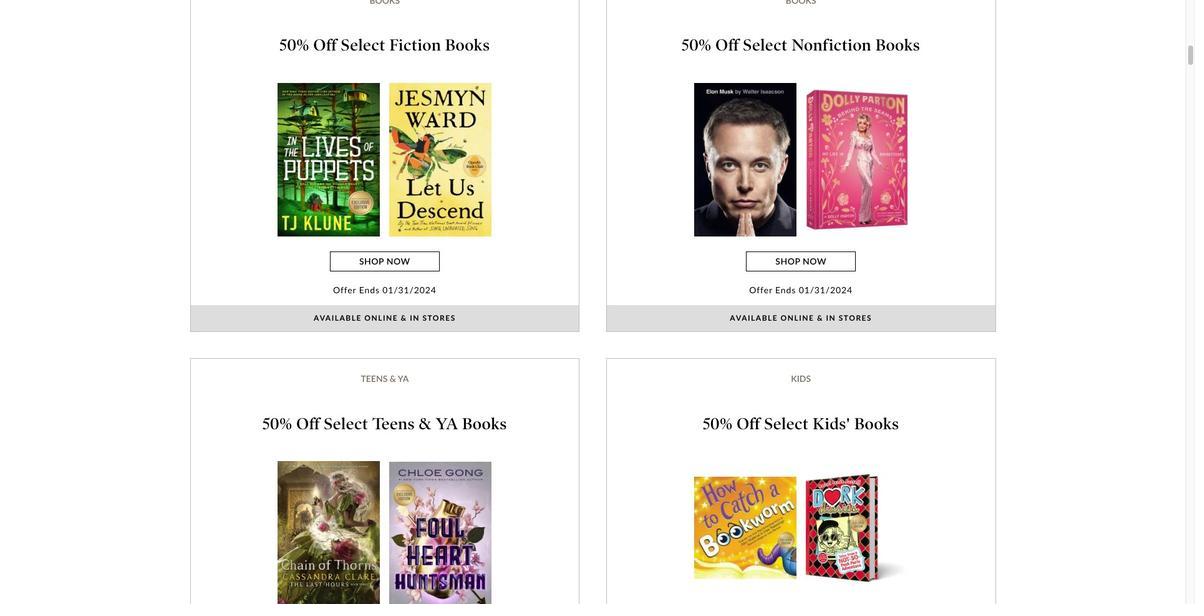 Task type: vqa. For each thing, say whether or not it's contained in the screenshot.
3rd B&N from the right
no



Task type: describe. For each thing, give the bounding box(es) containing it.
off for 50% off select fiction books
[[314, 36, 337, 55]]

50% off select nonfiction books
[[682, 36, 921, 55]]

in for fiction
[[410, 314, 420, 323]]

50% off select kids' books
[[703, 414, 900, 434]]

01/31/2024 for fiction
[[383, 285, 437, 295]]

fiction
[[390, 36, 441, 55]]

stores for nonfiction
[[839, 314, 873, 323]]

50% off select teens & ya books
[[263, 414, 507, 434]]

50% off select fiction books
[[280, 36, 490, 55]]

kids
[[792, 374, 811, 384]]

shop for nonfiction
[[776, 256, 801, 267]]

now for fiction
[[387, 256, 411, 267]]

offer for fiction
[[333, 285, 357, 295]]

books for 50% off select kids' books
[[855, 414, 900, 434]]

select for teens
[[324, 414, 369, 434]]

select for nonfiction
[[744, 36, 788, 55]]

teens & ya
[[361, 374, 409, 384]]

50% for 50% off select teens & ya books
[[263, 414, 292, 434]]

ends for fiction
[[359, 285, 380, 295]]

0 horizontal spatial ya
[[398, 374, 409, 384]]

50% for 50% off select nonfiction books
[[682, 36, 712, 55]]

nonfiction
[[792, 36, 872, 55]]

books for 50% off select fiction books
[[446, 36, 490, 55]]

books for 50% off select nonfiction books
[[876, 36, 921, 55]]

online for nonfiction
[[781, 314, 815, 323]]

shop now for fiction
[[360, 256, 411, 267]]

available online & in stores for nonfiction
[[730, 314, 873, 323]]

shop now for nonfiction
[[776, 256, 827, 267]]

shop now link for nonfiction
[[747, 251, 856, 271]]

offer ends 01/31/2024 for fiction
[[333, 285, 437, 295]]

select for kids'
[[765, 414, 809, 434]]

available for fiction
[[314, 314, 362, 323]]

50% for 50% off select kids' books
[[703, 414, 733, 434]]

select for fiction
[[341, 36, 386, 55]]



Task type: locate. For each thing, give the bounding box(es) containing it.
&
[[401, 314, 407, 323], [818, 314, 824, 323], [390, 374, 396, 384], [419, 414, 432, 434]]

0 horizontal spatial now
[[387, 256, 411, 267]]

2 available online & in stores from the left
[[730, 314, 873, 323]]

0 horizontal spatial available online & in stores
[[314, 314, 456, 323]]

1 horizontal spatial 01/31/2024
[[799, 285, 853, 295]]

2 shop now from the left
[[776, 256, 827, 267]]

online up kids
[[781, 314, 815, 323]]

1 horizontal spatial shop now
[[776, 256, 827, 267]]

1 in from the left
[[410, 314, 420, 323]]

ya
[[398, 374, 409, 384], [436, 414, 458, 434]]

1 horizontal spatial now
[[803, 256, 827, 267]]

0 horizontal spatial available
[[314, 314, 362, 323]]

1 horizontal spatial ends
[[776, 285, 797, 295]]

now
[[387, 256, 411, 267], [803, 256, 827, 267]]

2 shop from the left
[[776, 256, 801, 267]]

0 horizontal spatial stores
[[423, 314, 456, 323]]

online for fiction
[[365, 314, 398, 323]]

2 stores from the left
[[839, 314, 873, 323]]

1 ends from the left
[[359, 285, 380, 295]]

0 horizontal spatial 01/31/2024
[[383, 285, 437, 295]]

select
[[341, 36, 386, 55], [744, 36, 788, 55], [324, 414, 369, 434], [765, 414, 809, 434]]

1 horizontal spatial offer ends 01/31/2024
[[750, 285, 853, 295]]

available for nonfiction
[[730, 314, 778, 323]]

off for 50% off select nonfiction books
[[716, 36, 740, 55]]

available
[[314, 314, 362, 323], [730, 314, 778, 323]]

01/31/2024
[[383, 285, 437, 295], [799, 285, 853, 295]]

in
[[410, 314, 420, 323], [827, 314, 837, 323]]

off for 50% off select kids' books
[[737, 414, 761, 434]]

ends
[[359, 285, 380, 295], [776, 285, 797, 295]]

0 horizontal spatial offer
[[333, 285, 357, 295]]

teens
[[373, 414, 415, 434]]

1 shop now from the left
[[360, 256, 411, 267]]

shop now link for fiction
[[330, 251, 440, 271]]

1 offer ends 01/31/2024 from the left
[[333, 285, 437, 295]]

now for nonfiction
[[803, 256, 827, 267]]

offer ends 01/31/2024
[[333, 285, 437, 295], [750, 285, 853, 295]]

online up the teens & ya
[[365, 314, 398, 323]]

2 online from the left
[[781, 314, 815, 323]]

offer ends 01/31/2024 for nonfiction
[[750, 285, 853, 295]]

ya right the teens
[[398, 374, 409, 384]]

1 shop now link from the left
[[330, 251, 440, 271]]

shop for fiction
[[360, 256, 384, 267]]

1 horizontal spatial available online & in stores
[[730, 314, 873, 323]]

50% for 50% off select fiction books
[[280, 36, 309, 55]]

0 horizontal spatial shop now
[[360, 256, 411, 267]]

product image image
[[278, 83, 380, 236], [390, 83, 492, 236], [695, 83, 797, 236], [806, 89, 909, 231], [278, 462, 380, 604], [390, 462, 492, 604], [806, 475, 909, 582], [695, 477, 797, 580]]

in for nonfiction
[[827, 314, 837, 323]]

stores for fiction
[[423, 314, 456, 323]]

0 horizontal spatial shop
[[360, 256, 384, 267]]

1 available online & in stores from the left
[[314, 314, 456, 323]]

available online & in stores up kids
[[730, 314, 873, 323]]

online
[[365, 314, 398, 323], [781, 314, 815, 323]]

books
[[446, 36, 490, 55], [876, 36, 921, 55], [463, 414, 507, 434], [855, 414, 900, 434]]

1 horizontal spatial stores
[[839, 314, 873, 323]]

1 horizontal spatial available
[[730, 314, 778, 323]]

shop now link
[[330, 251, 440, 271], [747, 251, 856, 271]]

2 01/31/2024 from the left
[[799, 285, 853, 295]]

1 vertical spatial ya
[[436, 414, 458, 434]]

1 stores from the left
[[423, 314, 456, 323]]

1 shop from the left
[[360, 256, 384, 267]]

offer
[[333, 285, 357, 295], [750, 285, 773, 295]]

2 in from the left
[[827, 314, 837, 323]]

1 horizontal spatial offer
[[750, 285, 773, 295]]

1 horizontal spatial shop
[[776, 256, 801, 267]]

2 offer from the left
[[750, 285, 773, 295]]

2 shop now link from the left
[[747, 251, 856, 271]]

available online & in stores
[[314, 314, 456, 323], [730, 314, 873, 323]]

0 horizontal spatial shop now link
[[330, 251, 440, 271]]

2 offer ends 01/31/2024 from the left
[[750, 285, 853, 295]]

0 horizontal spatial in
[[410, 314, 420, 323]]

50%
[[280, 36, 309, 55], [682, 36, 712, 55], [263, 414, 292, 434], [703, 414, 733, 434]]

stores
[[423, 314, 456, 323], [839, 314, 873, 323]]

1 online from the left
[[365, 314, 398, 323]]

available online & in stores for fiction
[[314, 314, 456, 323]]

1 offer from the left
[[333, 285, 357, 295]]

available online & in stores up the teens & ya
[[314, 314, 456, 323]]

1 available from the left
[[314, 314, 362, 323]]

ya right teens
[[436, 414, 458, 434]]

2 available from the left
[[730, 314, 778, 323]]

offer for nonfiction
[[750, 285, 773, 295]]

1 01/31/2024 from the left
[[383, 285, 437, 295]]

teens
[[361, 374, 388, 384]]

1 horizontal spatial online
[[781, 314, 815, 323]]

ends for nonfiction
[[776, 285, 797, 295]]

2 ends from the left
[[776, 285, 797, 295]]

1 horizontal spatial shop now link
[[747, 251, 856, 271]]

kids'
[[813, 414, 851, 434]]

shop now
[[360, 256, 411, 267], [776, 256, 827, 267]]

0 horizontal spatial online
[[365, 314, 398, 323]]

shop
[[360, 256, 384, 267], [776, 256, 801, 267]]

1 horizontal spatial in
[[827, 314, 837, 323]]

1 now from the left
[[387, 256, 411, 267]]

1 horizontal spatial ya
[[436, 414, 458, 434]]

0 horizontal spatial offer ends 01/31/2024
[[333, 285, 437, 295]]

2 now from the left
[[803, 256, 827, 267]]

0 horizontal spatial ends
[[359, 285, 380, 295]]

01/31/2024 for nonfiction
[[799, 285, 853, 295]]

off for 50% off select teens & ya books
[[297, 414, 320, 434]]

0 vertical spatial ya
[[398, 374, 409, 384]]

off
[[314, 36, 337, 55], [716, 36, 740, 55], [297, 414, 320, 434], [737, 414, 761, 434]]



